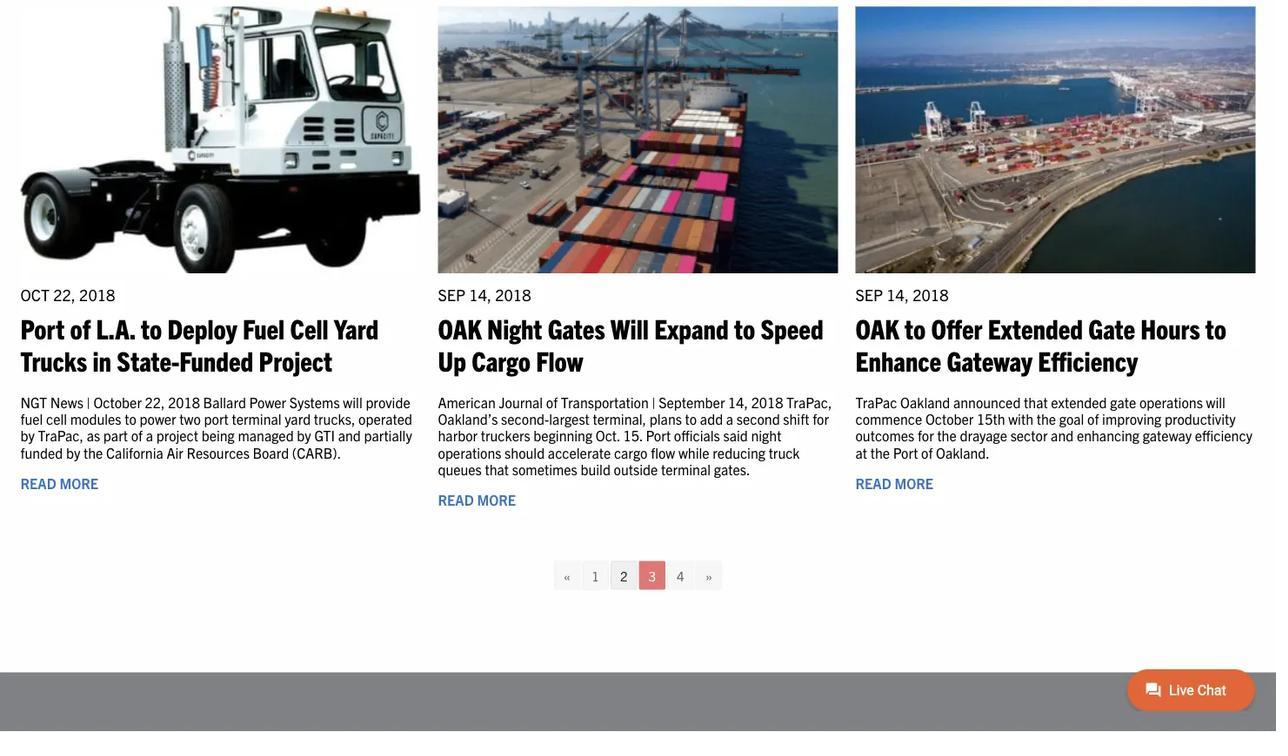 Task type: vqa. For each thing, say whether or not it's contained in the screenshot.
the middle the "more"
yes



Task type: describe. For each thing, give the bounding box(es) containing it.
«
[[564, 567, 571, 584]]

flow
[[536, 343, 583, 377]]

read more for trucks
[[20, 474, 98, 491]]

trapac
[[856, 393, 898, 411]]

of right goal
[[1088, 410, 1100, 427]]

will inside ngt news | october 22, 2018  ballard power systems will provide fuel cell modules to power two port terminal yard trucks, operated by trapac, as part of a project being managed by gti and partially funded by the california air resources board (carb).
[[343, 393, 363, 411]]

more for cargo
[[477, 491, 516, 508]]

oak night gates will expand to speed up cargo flow
[[438, 311, 824, 377]]

said
[[724, 427, 748, 444]]

speed
[[761, 311, 824, 345]]

improving
[[1103, 410, 1162, 427]]

night
[[752, 427, 782, 444]]

project
[[156, 427, 198, 444]]

14, for to
[[887, 285, 910, 304]]

terminal inside ngt news | october 22, 2018  ballard power systems will provide fuel cell modules to power two port terminal yard trucks, operated by trapac, as part of a project being managed by gti and partially funded by the california air resources board (carb).
[[232, 410, 282, 427]]

port inside port of l.a. to deploy fuel cell yard trucks in state-funded project
[[20, 311, 65, 345]]

sep 14, 2018 for to
[[856, 285, 949, 304]]

read more for gateway
[[856, 474, 934, 491]]

two
[[180, 410, 201, 427]]

resources
[[187, 443, 250, 461]]

shift
[[784, 410, 810, 427]]

port
[[204, 410, 229, 427]]

transportation
[[561, 393, 649, 411]]

0 horizontal spatial 22,
[[53, 285, 76, 304]]

will
[[611, 311, 649, 345]]

that inside american journal of transportation | september 14, 2018   trapac, oakland's second-largest terminal, plans to add a second shift for harbor truckers beginning oct. 15. port officials said night operations should accelerate cargo flow while reducing truck queues that sometimes build outside terminal gates.
[[485, 460, 509, 478]]

the inside ngt news | october 22, 2018  ballard power systems will provide fuel cell modules to power two port terminal yard trucks, operated by trapac, as part of a project being managed by gti and partially funded by the california air resources board (carb).
[[84, 443, 103, 461]]

flow
[[651, 443, 676, 461]]

enhancing
[[1077, 427, 1140, 444]]

2018 for to
[[913, 285, 949, 304]]

oakland.
[[937, 443, 990, 461]]

22, inside ngt news | october 22, 2018  ballard power systems will provide fuel cell modules to power two port terminal yard trucks, operated by trapac, as part of a project being managed by gti and partially funded by the california air resources board (carb).
[[145, 393, 165, 411]]

sep for oak to offer extended gate hours to enhance gateway efficiency
[[856, 285, 884, 304]]

partially
[[364, 427, 412, 444]]

night
[[487, 311, 543, 345]]

cell
[[46, 410, 67, 427]]

« link
[[554, 561, 581, 590]]

enhance
[[856, 343, 942, 377]]

2 horizontal spatial by
[[297, 427, 311, 444]]

at
[[856, 443, 868, 461]]

gates.
[[714, 460, 751, 478]]

cargo
[[614, 443, 648, 461]]

| inside ngt news | october 22, 2018  ballard power systems will provide fuel cell modules to power two port terminal yard trucks, operated by trapac, as part of a project being managed by gti and partially funded by the california air resources board (carb).
[[87, 393, 90, 411]]

3
[[649, 567, 656, 584]]

sometimes
[[512, 460, 578, 478]]

october inside the 'trapac oakland announced that extended gate operations will commence october 15th with the goal of improving productivity outcomes for the drayage sector and enhancing gateway efficiency at the port of oakland.'
[[926, 410, 974, 427]]

oct.
[[596, 427, 621, 444]]

operated
[[359, 410, 413, 427]]

2 link
[[611, 561, 638, 590]]

15th
[[978, 410, 1006, 427]]

oak night gates will expand to speed up cargo flow article
[[438, 7, 839, 522]]

gti
[[315, 427, 335, 444]]

managed
[[238, 427, 294, 444]]

plans
[[650, 410, 682, 427]]

oct 22, 2018
[[20, 285, 115, 304]]

efficiency
[[1039, 343, 1139, 377]]

ngt news | october 22, 2018  ballard power systems will provide fuel cell modules to power two port terminal yard trucks, operated by trapac, as part of a project being managed by gti and partially funded by the california air resources board (carb).
[[20, 393, 413, 461]]

being
[[202, 427, 235, 444]]

oakland
[[901, 393, 951, 411]]

officials
[[674, 427, 721, 444]]

operations inside the 'trapac oakland announced that extended gate operations will commence october 15th with the goal of improving productivity outcomes for the drayage sector and enhancing gateway efficiency at the port of oakland.'
[[1140, 393, 1204, 411]]

october inside ngt news | october 22, 2018  ballard power systems will provide fuel cell modules to power two port terminal yard trucks, operated by trapac, as part of a project being managed by gti and partially funded by the california air resources board (carb).
[[94, 393, 142, 411]]

california
[[106, 443, 163, 461]]

yard
[[285, 410, 311, 427]]

deploy
[[167, 311, 237, 345]]

and inside the 'trapac oakland announced that extended gate operations will commence october 15th with the goal of improving productivity outcomes for the drayage sector and enhancing gateway efficiency at the port of oakland.'
[[1052, 427, 1074, 444]]

extended
[[1052, 393, 1108, 411]]

ballard
[[203, 393, 246, 411]]

trucks,
[[314, 410, 356, 427]]

that inside the 'trapac oakland announced that extended gate operations will commence october 15th with the goal of improving productivity outcomes for the drayage sector and enhancing gateway efficiency at the port of oakland.'
[[1025, 393, 1049, 411]]

state-
[[117, 343, 180, 377]]

goal
[[1060, 410, 1085, 427]]

trapac, inside ngt news | october 22, 2018  ballard power systems will provide fuel cell modules to power two port terminal yard trucks, operated by trapac, as part of a project being managed by gti and partially funded by the california air resources board (carb).
[[38, 427, 84, 444]]

operations inside american journal of transportation | september 14, 2018   trapac, oakland's second-largest terminal, plans to add a second shift for harbor truckers beginning oct. 15. port officials said night operations should accelerate cargo flow while reducing truck queues that sometimes build outside terminal gates.
[[438, 443, 502, 461]]

power
[[249, 393, 286, 411]]

drayage
[[960, 427, 1008, 444]]

power
[[140, 410, 176, 427]]

1
[[592, 567, 600, 584]]

offer
[[932, 311, 983, 345]]

build
[[581, 460, 611, 478]]

read more for cargo
[[438, 491, 516, 508]]

and inside ngt news | october 22, 2018  ballard power systems will provide fuel cell modules to power two port terminal yard trucks, operated by trapac, as part of a project being managed by gti and partially funded by the california air resources board (carb).
[[338, 427, 361, 444]]

oak to offer extended gate hours to enhance gateway efficiency
[[856, 311, 1227, 377]]

ngt
[[20, 393, 47, 411]]

a inside american journal of transportation | september 14, 2018   trapac, oakland's second-largest terminal, plans to add a second shift for harbor truckers beginning oct. 15. port officials said night operations should accelerate cargo flow while reducing truck queues that sometimes build outside terminal gates.
[[727, 410, 734, 427]]

4 link
[[668, 561, 694, 590]]

the left 'drayage'
[[938, 427, 957, 444]]

sep for oak night gates will expand to speed up cargo flow
[[438, 285, 466, 304]]

cargo
[[472, 343, 531, 377]]

terminal inside american journal of transportation | september 14, 2018   trapac, oakland's second-largest terminal, plans to add a second shift for harbor truckers beginning oct. 15. port officials said night operations should accelerate cargo flow while reducing truck queues that sometimes build outside terminal gates.
[[661, 460, 711, 478]]

read for oak to offer extended gate hours to enhance gateway efficiency
[[856, 474, 892, 491]]

productivity
[[1165, 410, 1237, 427]]

more for trucks
[[60, 474, 98, 491]]

read more link for trucks
[[20, 474, 98, 491]]



Task type: locate. For each thing, give the bounding box(es) containing it.
funded
[[180, 343, 254, 377]]

0 vertical spatial 22,
[[53, 285, 76, 304]]

read more link inside the oak to offer extended gate hours to enhance gateway efficiency 'article'
[[856, 474, 934, 491]]

read more
[[20, 474, 98, 491], [856, 474, 934, 491], [438, 491, 516, 508]]

terminal down officials
[[661, 460, 711, 478]]

0 horizontal spatial |
[[87, 393, 90, 411]]

sep up up
[[438, 285, 466, 304]]

2018 for of
[[79, 285, 115, 304]]

0 horizontal spatial a
[[146, 427, 153, 444]]

»
[[706, 567, 713, 584]]

oak up trapac
[[856, 311, 900, 345]]

outcomes
[[856, 427, 915, 444]]

oak for enhance
[[856, 311, 900, 345]]

port right 15.
[[646, 427, 671, 444]]

2018 up project
[[168, 393, 200, 411]]

of down oct 22, 2018
[[70, 311, 91, 345]]

1 horizontal spatial for
[[918, 427, 935, 444]]

2 oak from the left
[[856, 311, 900, 345]]

14, for night
[[469, 285, 492, 304]]

0 horizontal spatial read more
[[20, 474, 98, 491]]

gate
[[1089, 311, 1136, 345]]

operations
[[1140, 393, 1204, 411], [438, 443, 502, 461]]

extended
[[989, 311, 1084, 345]]

as
[[87, 427, 100, 444]]

gateway
[[947, 343, 1033, 377]]

3 link
[[639, 561, 666, 590]]

2 and from the left
[[1052, 427, 1074, 444]]

oct
[[20, 285, 50, 304]]

1 horizontal spatial sep 14, 2018
[[856, 285, 949, 304]]

that down "truckers"
[[485, 460, 509, 478]]

oakland's
[[438, 410, 498, 427]]

october up 'part'
[[94, 393, 142, 411]]

22, left two
[[145, 393, 165, 411]]

largest
[[549, 410, 590, 427]]

sep 14, 2018 for night
[[438, 285, 531, 304]]

second-
[[501, 410, 549, 427]]

expand
[[655, 311, 729, 345]]

1 sep 14, 2018 from the left
[[438, 285, 531, 304]]

1 vertical spatial 22,
[[145, 393, 165, 411]]

to left offer
[[905, 311, 926, 345]]

efficiency
[[1196, 427, 1253, 444]]

» link
[[696, 561, 722, 590]]

2018 for night
[[495, 285, 531, 304]]

1 will from the left
[[343, 393, 363, 411]]

| right the terminal,
[[652, 393, 656, 411]]

trapac, inside american journal of transportation | september 14, 2018   trapac, oakland's second-largest terminal, plans to add a second shift for harbor truckers beginning oct. 15. port officials said night operations should accelerate cargo flow while reducing truck queues that sometimes build outside terminal gates.
[[787, 393, 833, 411]]

that
[[1025, 393, 1049, 411], [485, 460, 509, 478]]

truckers
[[481, 427, 531, 444]]

sep inside oak night gates will expand to speed up cargo flow article
[[438, 285, 466, 304]]

1 horizontal spatial a
[[727, 410, 734, 427]]

to right hours
[[1206, 311, 1227, 345]]

0 horizontal spatial port
[[20, 311, 65, 345]]

of right 'part'
[[131, 427, 143, 444]]

1 vertical spatial trapac,
[[38, 427, 84, 444]]

14, right add
[[729, 393, 749, 411]]

read inside oak night gates will expand to speed up cargo flow article
[[438, 491, 474, 508]]

a left project
[[146, 427, 153, 444]]

more down queues at the left bottom
[[477, 491, 516, 508]]

more inside oak night gates will expand to speed up cargo flow article
[[477, 491, 516, 508]]

board
[[253, 443, 289, 461]]

0 horizontal spatial read
[[20, 474, 56, 491]]

for
[[813, 410, 829, 427], [918, 427, 935, 444]]

read more link inside port of l.a. to deploy fuel cell yard trucks in state-funded project article
[[20, 474, 98, 491]]

a
[[727, 410, 734, 427], [146, 427, 153, 444]]

a inside ngt news | october 22, 2018  ballard power systems will provide fuel cell modules to power two port terminal yard trucks, operated by trapac, as part of a project being managed by gti and partially funded by the california air resources board (carb).
[[146, 427, 153, 444]]

that up sector at the bottom of page
[[1025, 393, 1049, 411]]

1 horizontal spatial and
[[1052, 427, 1074, 444]]

1 and from the left
[[338, 427, 361, 444]]

to left add
[[686, 410, 697, 427]]

0 horizontal spatial read more link
[[20, 474, 98, 491]]

0 horizontal spatial october
[[94, 393, 142, 411]]

2 horizontal spatial more
[[895, 474, 934, 491]]

l.a.
[[96, 311, 135, 345]]

14, inside the oak to offer extended gate hours to enhance gateway efficiency 'article'
[[887, 285, 910, 304]]

read more down funded at left bottom
[[20, 474, 98, 491]]

add
[[701, 410, 723, 427]]

read down funded at left bottom
[[20, 474, 56, 491]]

sector
[[1011, 427, 1048, 444]]

to left power at bottom
[[125, 410, 137, 427]]

read
[[20, 474, 56, 491], [856, 474, 892, 491], [438, 491, 474, 508]]

0 vertical spatial trapac,
[[787, 393, 833, 411]]

systems
[[290, 393, 340, 411]]

1 horizontal spatial |
[[652, 393, 656, 411]]

terminal
[[232, 410, 282, 427], [661, 460, 711, 478]]

0 horizontal spatial operations
[[438, 443, 502, 461]]

read more down at
[[856, 474, 934, 491]]

the
[[1037, 410, 1057, 427], [938, 427, 957, 444], [84, 443, 103, 461], [871, 443, 890, 461]]

trapac, left as
[[38, 427, 84, 444]]

sep inside the oak to offer extended gate hours to enhance gateway efficiency 'article'
[[856, 285, 884, 304]]

port of l.a. to deploy fuel cell yard trucks in state-funded project article
[[20, 7, 421, 522]]

operations up gateway
[[1140, 393, 1204, 411]]

sep 14, 2018 up night
[[438, 285, 531, 304]]

1 horizontal spatial read
[[438, 491, 474, 508]]

read down at
[[856, 474, 892, 491]]

2 horizontal spatial read
[[856, 474, 892, 491]]

more inside port of l.a. to deploy fuel cell yard trucks in state-funded project article
[[60, 474, 98, 491]]

read inside port of l.a. to deploy fuel cell yard trucks in state-funded project article
[[20, 474, 56, 491]]

will up efficiency
[[1207, 393, 1226, 411]]

2 horizontal spatial read more
[[856, 474, 934, 491]]

2018 up l.a.
[[79, 285, 115, 304]]

sep up enhance
[[856, 285, 884, 304]]

read for oak night gates will expand to speed up cargo flow
[[438, 491, 474, 508]]

funded
[[20, 443, 63, 461]]

| inside american journal of transportation | september 14, 2018   trapac, oakland's second-largest terminal, plans to add a second shift for harbor truckers beginning oct. 15. port officials said night operations should accelerate cargo flow while reducing truck queues that sometimes build outside terminal gates.
[[652, 393, 656, 411]]

1 horizontal spatial 22,
[[145, 393, 165, 411]]

of left 'oakland.'
[[922, 443, 933, 461]]

2 sep 14, 2018 from the left
[[856, 285, 949, 304]]

for right shift
[[813, 410, 829, 427]]

with
[[1009, 410, 1034, 427]]

gates
[[548, 311, 605, 345]]

american journal of transportation | september 14, 2018   trapac, oakland's second-largest terminal, plans to add a second shift for harbor truckers beginning oct. 15. port officials said night operations should accelerate cargo flow while reducing truck queues that sometimes build outside terminal gates.
[[438, 393, 833, 478]]

modules
[[70, 410, 121, 427]]

0 horizontal spatial sep
[[438, 285, 466, 304]]

operations down oakland's at left bottom
[[438, 443, 502, 461]]

14,
[[469, 285, 492, 304], [887, 285, 910, 304], [729, 393, 749, 411]]

oak left night
[[438, 311, 482, 345]]

reducing
[[713, 443, 766, 461]]

1 horizontal spatial 14,
[[729, 393, 749, 411]]

project
[[259, 343, 333, 377]]

of inside port of l.a. to deploy fuel cell yard trucks in state-funded project
[[70, 311, 91, 345]]

more inside the oak to offer extended gate hours to enhance gateway efficiency 'article'
[[895, 474, 934, 491]]

2 horizontal spatial port
[[894, 443, 919, 461]]

read more inside the oak to offer extended gate hours to enhance gateway efficiency 'article'
[[856, 474, 934, 491]]

2018 inside ngt news | october 22, 2018  ballard power systems will provide fuel cell modules to power two port terminal yard trucks, operated by trapac, as part of a project being managed by gti and partially funded by the california air resources board (carb).
[[168, 393, 200, 411]]

0 horizontal spatial sep 14, 2018
[[438, 285, 531, 304]]

read down queues at the left bottom
[[438, 491, 474, 508]]

of right journal
[[546, 393, 558, 411]]

for down oakland
[[918, 427, 935, 444]]

1 horizontal spatial read more link
[[438, 491, 516, 508]]

1 horizontal spatial more
[[477, 491, 516, 508]]

fuel
[[20, 410, 43, 427]]

by
[[20, 427, 35, 444], [297, 427, 311, 444], [66, 443, 80, 461]]

0 vertical spatial operations
[[1140, 393, 1204, 411]]

read more inside oak night gates will expand to speed up cargo flow article
[[438, 491, 516, 508]]

to inside ngt news | october 22, 2018  ballard power systems will provide fuel cell modules to power two port terminal yard trucks, operated by trapac, as part of a project being managed by gti and partially funded by the california air resources board (carb).
[[125, 410, 137, 427]]

0 horizontal spatial will
[[343, 393, 363, 411]]

queues
[[438, 460, 482, 478]]

1 horizontal spatial by
[[66, 443, 80, 461]]

read inside the oak to offer extended gate hours to enhance gateway efficiency 'article'
[[856, 474, 892, 491]]

14, up enhance
[[887, 285, 910, 304]]

to inside american journal of transportation | september 14, 2018   trapac, oakland's second-largest terminal, plans to add a second shift for harbor truckers beginning oct. 15. port officials said night operations should accelerate cargo flow while reducing truck queues that sometimes build outside terminal gates.
[[686, 410, 697, 427]]

0 horizontal spatial trapac,
[[38, 427, 84, 444]]

2 | from the left
[[652, 393, 656, 411]]

1 horizontal spatial will
[[1207, 393, 1226, 411]]

terminal up board on the left of the page
[[232, 410, 282, 427]]

to inside port of l.a. to deploy fuel cell yard trucks in state-funded project
[[141, 311, 162, 345]]

0 horizontal spatial terminal
[[232, 410, 282, 427]]

beginning
[[534, 427, 593, 444]]

truck
[[769, 443, 800, 461]]

trapac oakland image
[[856, 7, 1256, 273]]

the left goal
[[1037, 410, 1057, 427]]

to inside the oak night gates will expand to speed up cargo flow
[[735, 311, 756, 345]]

1 horizontal spatial read more
[[438, 491, 516, 508]]

1 vertical spatial operations
[[438, 443, 502, 461]]

2 will from the left
[[1207, 393, 1226, 411]]

more down funded at left bottom
[[60, 474, 98, 491]]

0 vertical spatial terminal
[[232, 410, 282, 427]]

0 horizontal spatial more
[[60, 474, 98, 491]]

| right news
[[87, 393, 90, 411]]

0 horizontal spatial by
[[20, 427, 35, 444]]

by left gti
[[297, 427, 311, 444]]

1 horizontal spatial october
[[926, 410, 974, 427]]

read more link down at
[[856, 474, 934, 491]]

september
[[659, 393, 725, 411]]

gate
[[1111, 393, 1137, 411]]

1 oak from the left
[[438, 311, 482, 345]]

0 horizontal spatial oak
[[438, 311, 482, 345]]

footer
[[0, 672, 1277, 732]]

port down the oct
[[20, 311, 65, 345]]

fuel
[[243, 311, 285, 345]]

trapac, right second
[[787, 393, 833, 411]]

october up 'oakland.'
[[926, 410, 974, 427]]

outside
[[614, 460, 658, 478]]

by left as
[[66, 443, 80, 461]]

1 horizontal spatial that
[[1025, 393, 1049, 411]]

0 horizontal spatial and
[[338, 427, 361, 444]]

of inside american journal of transportation | september 14, 2018   trapac, oakland's second-largest terminal, plans to add a second shift for harbor truckers beginning oct. 15. port officials said night operations should accelerate cargo flow while reducing truck queues that sometimes build outside terminal gates.
[[546, 393, 558, 411]]

trapac,
[[787, 393, 833, 411], [38, 427, 84, 444]]

4
[[677, 567, 685, 584]]

commence
[[856, 410, 923, 427]]

of inside ngt news | october 22, 2018  ballard power systems will provide fuel cell modules to power two port terminal yard trucks, operated by trapac, as part of a project being managed by gti and partially funded by the california air resources board (carb).
[[131, 427, 143, 444]]

sep 14, 2018
[[438, 285, 531, 304], [856, 285, 949, 304]]

2 sep from the left
[[856, 285, 884, 304]]

1 | from the left
[[87, 393, 90, 411]]

14, up night
[[469, 285, 492, 304]]

1 vertical spatial that
[[485, 460, 509, 478]]

1 horizontal spatial oak
[[856, 311, 900, 345]]

more down outcomes
[[895, 474, 934, 491]]

while
[[679, 443, 710, 461]]

1 vertical spatial terminal
[[661, 460, 711, 478]]

2018 up night at the bottom right
[[752, 393, 784, 411]]

sep 14, 2018 inside oak night gates will expand to speed up cargo flow article
[[438, 285, 531, 304]]

2018 up night
[[495, 285, 531, 304]]

0 horizontal spatial 14,
[[469, 285, 492, 304]]

to
[[141, 311, 162, 345], [735, 311, 756, 345], [905, 311, 926, 345], [1206, 311, 1227, 345], [125, 410, 137, 427], [686, 410, 697, 427]]

1 link
[[583, 561, 609, 590]]

sep 14, 2018 inside the oak to offer extended gate hours to enhance gateway efficiency 'article'
[[856, 285, 949, 304]]

the right at
[[871, 443, 890, 461]]

read more link down funded at left bottom
[[20, 474, 98, 491]]

0 vertical spatial that
[[1025, 393, 1049, 411]]

read more link down queues at the left bottom
[[438, 491, 516, 508]]

read for port of l.a. to deploy fuel cell yard trucks in state-funded project
[[20, 474, 56, 491]]

for inside the 'trapac oakland announced that extended gate operations will commence october 15th with the goal of improving productivity outcomes for the drayage sector and enhancing gateway efficiency at the port of oakland.'
[[918, 427, 935, 444]]

hours
[[1141, 311, 1201, 345]]

1 horizontal spatial sep
[[856, 285, 884, 304]]

trucks
[[20, 343, 87, 377]]

1 horizontal spatial port
[[646, 427, 671, 444]]

14, inside american journal of transportation | september 14, 2018   trapac, oakland's second-largest terminal, plans to add a second shift for harbor truckers beginning oct. 15. port officials said night operations should accelerate cargo flow while reducing truck queues that sometimes build outside terminal gates.
[[729, 393, 749, 411]]

2018 up offer
[[913, 285, 949, 304]]

port inside american journal of transportation | september 14, 2018   trapac, oakland's second-largest terminal, plans to add a second shift for harbor truckers beginning oct. 15. port officials said night operations should accelerate cargo flow while reducing truck queues that sometimes build outside terminal gates.
[[646, 427, 671, 444]]

terminal,
[[593, 410, 647, 427]]

part
[[103, 427, 128, 444]]

american
[[438, 393, 496, 411]]

port down commence
[[894, 443, 919, 461]]

1 horizontal spatial terminal
[[661, 460, 711, 478]]

and right sector at the bottom of page
[[1052, 427, 1074, 444]]

2018 inside the oak to offer extended gate hours to enhance gateway efficiency 'article'
[[913, 285, 949, 304]]

the left 'part'
[[84, 443, 103, 461]]

oak inside the oak night gates will expand to speed up cargo flow
[[438, 311, 482, 345]]

more for gateway
[[895, 474, 934, 491]]

yard
[[334, 311, 379, 345]]

oak to offer extended gate hours to enhance gateway efficiency article
[[856, 7, 1256, 522]]

air
[[167, 443, 184, 461]]

of
[[70, 311, 91, 345], [546, 393, 558, 411], [1088, 410, 1100, 427], [131, 427, 143, 444], [922, 443, 933, 461]]

22, right the oct
[[53, 285, 76, 304]]

2 horizontal spatial read more link
[[856, 474, 934, 491]]

will inside the 'trapac oakland announced that extended gate operations will commence october 15th with the goal of improving productivity outcomes for the drayage sector and enhancing gateway efficiency at the port of oakland.'
[[1207, 393, 1226, 411]]

more
[[60, 474, 98, 491], [895, 474, 934, 491], [477, 491, 516, 508]]

read more link inside oak night gates will expand to speed up cargo flow article
[[438, 491, 516, 508]]

2018 inside american journal of transportation | september 14, 2018   trapac, oakland's second-largest terminal, plans to add a second shift for harbor truckers beginning oct. 15. port officials said night operations should accelerate cargo flow while reducing truck queues that sometimes build outside terminal gates.
[[752, 393, 784, 411]]

oak for up
[[438, 311, 482, 345]]

and right gti
[[338, 427, 361, 444]]

to left speed in the top right of the page
[[735, 311, 756, 345]]

will left provide
[[343, 393, 363, 411]]

oak inside oak to offer extended gate hours to enhance gateway efficiency
[[856, 311, 900, 345]]

read more inside port of l.a. to deploy fuel cell yard trucks in state-funded project article
[[20, 474, 98, 491]]

0 horizontal spatial for
[[813, 410, 829, 427]]

read more link for cargo
[[438, 491, 516, 508]]

news
[[50, 393, 83, 411]]

harbor
[[438, 427, 478, 444]]

by left 'cell'
[[20, 427, 35, 444]]

gateway
[[1143, 427, 1193, 444]]

read more down queues at the left bottom
[[438, 491, 516, 508]]

1 sep from the left
[[438, 285, 466, 304]]

port of l.a. to deploy fuel cell yard trucks in state-funded project
[[20, 311, 379, 377]]

to right l.a.
[[141, 311, 162, 345]]

1 horizontal spatial trapac,
[[787, 393, 833, 411]]

and
[[338, 427, 361, 444], [1052, 427, 1074, 444]]

provide
[[366, 393, 411, 411]]

1 horizontal spatial operations
[[1140, 393, 1204, 411]]

for inside american journal of transportation | september 14, 2018   trapac, oakland's second-largest terminal, plans to add a second shift for harbor truckers beginning oct. 15. port officials said night operations should accelerate cargo flow while reducing truck queues that sometimes build outside terminal gates.
[[813, 410, 829, 427]]

sep
[[438, 285, 466, 304], [856, 285, 884, 304]]

2
[[621, 567, 628, 584]]

0 horizontal spatial that
[[485, 460, 509, 478]]

port inside the 'trapac oakland announced that extended gate operations will commence october 15th with the goal of improving productivity outcomes for the drayage sector and enhancing gateway efficiency at the port of oakland.'
[[894, 443, 919, 461]]

a right add
[[727, 410, 734, 427]]

up
[[438, 343, 466, 377]]

sep 14, 2018 up offer
[[856, 285, 949, 304]]

read more link for gateway
[[856, 474, 934, 491]]

2 horizontal spatial 14,
[[887, 285, 910, 304]]



